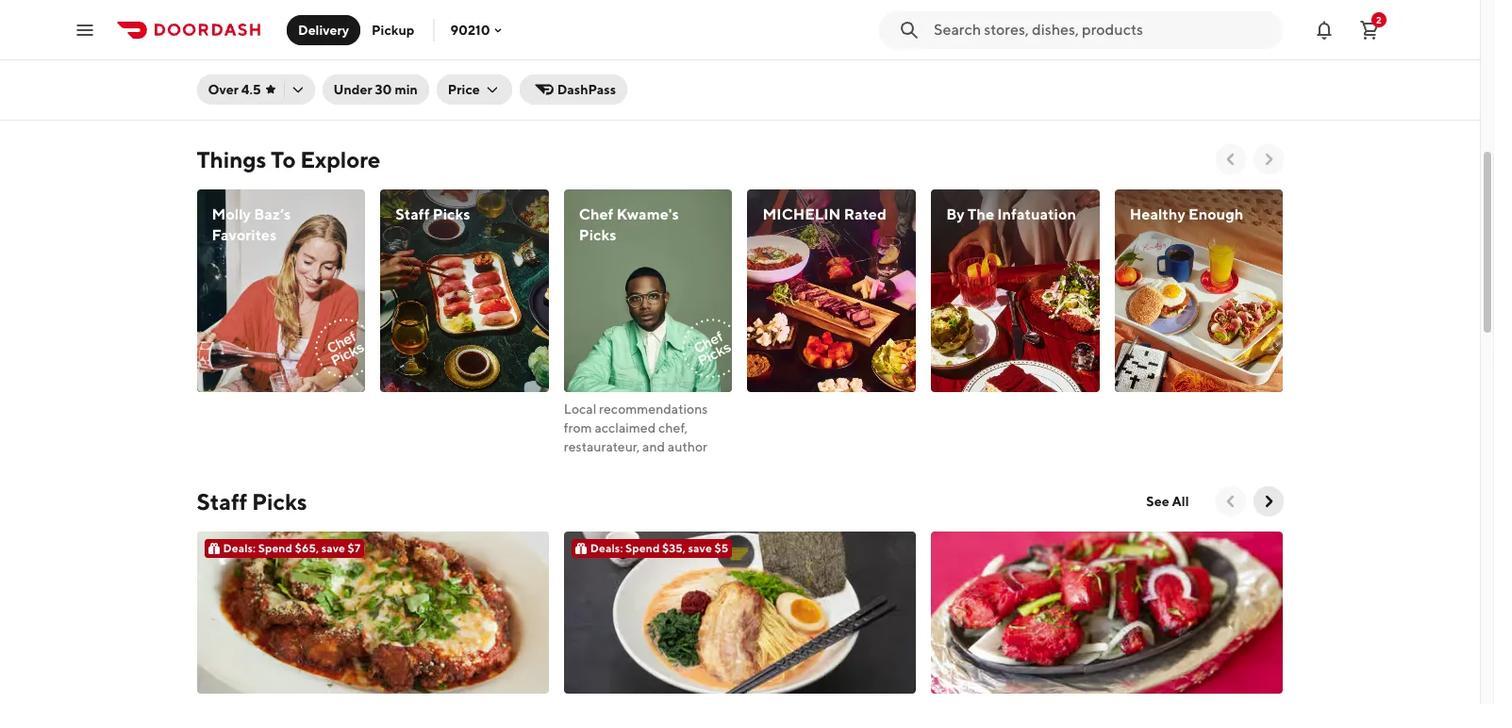 Task type: vqa. For each thing, say whether or not it's contained in the screenshot.
second save
yes



Task type: describe. For each thing, give the bounding box(es) containing it.
31
[[243, 73, 256, 88]]

delivery for gino's east
[[684, 73, 731, 88]]

0 horizontal spatial staff picks link
[[197, 487, 307, 517]]

2.9 mi • 31 min • $​0 delivery fee
[[197, 73, 381, 88]]

$​0 for gino's east
[[664, 73, 681, 88]]

spend for $35,
[[625, 542, 660, 556]]

from
[[564, 421, 592, 436]]

joan's on third link
[[931, 44, 1283, 114]]

fee for gino's east
[[734, 73, 753, 88]]

local recommendations from acclaimed chef, restaurateur, and author
[[564, 402, 708, 455]]

click to add this store to your saved list image
[[519, 48, 541, 71]]

1 • from the left
[[235, 73, 241, 88]]

1 next button of carousel image from the top
[[1259, 150, 1278, 169]]

healthy enough link
[[1115, 190, 1283, 393]]

2.9
[[197, 73, 215, 88]]

min for roberta's
[[259, 73, 281, 88]]

acclaimed
[[595, 421, 656, 436]]

0 horizontal spatial staff
[[197, 489, 247, 515]]

2 • from the left
[[284, 73, 289, 88]]

3 • from the left
[[602, 73, 608, 88]]

things to explore
[[197, 146, 381, 173]]

explore
[[300, 146, 381, 173]]

picks inside chef kwame's picks
[[579, 226, 616, 244]]

gino's
[[564, 48, 609, 66]]

third
[[999, 48, 1036, 66]]

$35,
[[662, 542, 686, 556]]

see all
[[1146, 495, 1189, 510]]

deals: spend $65, save $7
[[223, 542, 361, 556]]

joan's
[[931, 48, 975, 66]]

4 • from the left
[[656, 73, 661, 88]]

rated
[[844, 206, 887, 224]]

by
[[946, 206, 965, 224]]

the
[[968, 206, 994, 224]]

restaurateur,
[[564, 440, 640, 455]]

by the infatuation
[[946, 206, 1076, 224]]

delivery button
[[287, 15, 360, 45]]

4.6
[[197, 93, 216, 108]]

mi for roberta's
[[218, 73, 233, 88]]

4.7
[[564, 93, 582, 108]]

3.8 mi • 60 min • $​0 delivery fee
[[564, 73, 753, 88]]

spend for $65,
[[258, 542, 293, 556]]

chef
[[579, 206, 614, 224]]

under
[[334, 82, 372, 97]]

4.5
[[241, 82, 261, 97]]

1 horizontal spatial staff picks link
[[380, 190, 549, 393]]

save for $65,
[[321, 542, 345, 556]]

baz's
[[254, 206, 291, 224]]

0 horizontal spatial picks
[[252, 489, 307, 515]]

(730+)
[[601, 93, 641, 108]]

over 4.5
[[208, 82, 261, 97]]

$​0 for roberta's
[[292, 73, 309, 88]]

molly baz's favorites link
[[197, 190, 365, 393]]

deals: spend $35, save $5
[[590, 542, 728, 556]]

90210 button
[[450, 22, 505, 37]]

dashpass
[[557, 82, 616, 97]]

fee for roberta's
[[362, 73, 381, 88]]

$7
[[348, 542, 361, 556]]

2 click to add this store to your saved list image from the left
[[1253, 48, 1276, 71]]

local
[[564, 402, 596, 417]]

joan's on third
[[931, 48, 1036, 66]]



Task type: locate. For each thing, give the bounding box(es) containing it.
1 horizontal spatial deals:
[[590, 542, 623, 556]]

deals: for deals: spend $65, save $7
[[223, 542, 256, 556]]

on
[[978, 48, 996, 66]]

• left 31
[[235, 73, 241, 88]]

1 spend from the left
[[258, 542, 293, 556]]

molly baz's favorites
[[212, 206, 291, 244]]

2 next button of carousel image from the top
[[1259, 493, 1278, 512]]

enough
[[1189, 206, 1244, 224]]

spend left $65,
[[258, 542, 293, 556]]

min right 60
[[631, 73, 653, 88]]

author
[[668, 440, 707, 455]]

healthy
[[1130, 206, 1186, 224]]

0 horizontal spatial fee
[[362, 73, 381, 88]]

1 horizontal spatial spend
[[625, 542, 660, 556]]

deals: for deals: spend $35, save $5
[[590, 542, 623, 556]]

1 horizontal spatial save
[[688, 542, 712, 556]]

2 spend from the left
[[625, 542, 660, 556]]

click to add this store to your saved list image
[[886, 48, 909, 71], [1253, 48, 1276, 71]]

1 horizontal spatial mi
[[585, 73, 600, 88]]

michelin
[[763, 206, 841, 224]]

deals: left $65,
[[223, 542, 256, 556]]

1 $​0 from the left
[[292, 73, 309, 88]]

1 vertical spatial staff picks link
[[197, 487, 307, 517]]

to
[[271, 146, 296, 173]]

delivery for roberta's
[[312, 73, 359, 88]]

2 deals: from the left
[[590, 542, 623, 556]]

1 vertical spatial staff
[[197, 489, 247, 515]]

fee
[[362, 73, 381, 88], [734, 73, 753, 88]]

1 horizontal spatial picks
[[433, 206, 470, 224]]

1 horizontal spatial staff
[[395, 206, 430, 224]]

1 vertical spatial next button of carousel image
[[1259, 493, 1278, 512]]

and
[[642, 440, 665, 455]]

1 horizontal spatial $​0
[[664, 73, 681, 88]]

0 horizontal spatial spend
[[258, 542, 293, 556]]

gino's east
[[564, 48, 643, 66]]

spend
[[258, 542, 293, 556], [625, 542, 660, 556]]

3.8
[[564, 73, 582, 88]]

0 vertical spatial staff picks
[[395, 206, 470, 224]]

0 horizontal spatial mi
[[218, 73, 233, 88]]

min right 31
[[259, 73, 281, 88]]

• right 60
[[656, 73, 661, 88]]

0 vertical spatial staff
[[395, 206, 430, 224]]

1 horizontal spatial click to add this store to your saved list image
[[1253, 48, 1276, 71]]

dashpass button
[[520, 75, 627, 105]]

open menu image
[[74, 18, 96, 41]]

(167)
[[235, 93, 263, 108]]

chef,
[[658, 421, 688, 436]]

30
[[375, 82, 392, 97]]

0 horizontal spatial $​0
[[292, 73, 309, 88]]

under 30 min
[[334, 82, 418, 97]]

see
[[1146, 495, 1169, 510]]

0 vertical spatial picks
[[433, 206, 470, 224]]

2 fee from the left
[[734, 73, 753, 88]]

by the infatuation link
[[931, 190, 1100, 393]]

previous button of carousel image up 'enough'
[[1221, 150, 1240, 169]]

pickup
[[372, 22, 415, 37]]

save
[[321, 542, 345, 556], [688, 542, 712, 556]]

staff picks
[[395, 206, 470, 224], [197, 489, 307, 515]]

3 items, open order cart image
[[1358, 18, 1381, 41]]

• right 4.5
[[284, 73, 289, 88]]

1 mi from the left
[[218, 73, 233, 88]]

min
[[259, 73, 281, 88], [631, 73, 653, 88], [395, 82, 418, 97]]

previous button of carousel image
[[1221, 150, 1240, 169], [1221, 493, 1240, 512]]

roberta's
[[197, 48, 265, 66]]

1 delivery from the left
[[312, 73, 359, 88]]

staff picks link
[[380, 190, 549, 393], [197, 487, 307, 517]]

1 horizontal spatial min
[[395, 82, 418, 97]]

$65,
[[295, 542, 319, 556]]

save for $35,
[[688, 542, 712, 556]]

staff
[[395, 206, 430, 224], [197, 489, 247, 515]]

deals:
[[223, 542, 256, 556], [590, 542, 623, 556]]

over
[[208, 82, 239, 97]]

deals: left the $35,
[[590, 542, 623, 556]]

delivery
[[312, 73, 359, 88], [684, 73, 731, 88]]

0 horizontal spatial deals:
[[223, 542, 256, 556]]

0 horizontal spatial click to add this store to your saved list image
[[886, 48, 909, 71]]

pickup button
[[360, 15, 426, 45]]

save left $5
[[688, 542, 712, 556]]

0 vertical spatial next button of carousel image
[[1259, 150, 1278, 169]]

mi right 3.8
[[585, 73, 600, 88]]

1 vertical spatial picks
[[579, 226, 616, 244]]

under 30 min button
[[322, 75, 429, 105]]

1 vertical spatial staff picks
[[197, 489, 307, 515]]

2 $​0 from the left
[[664, 73, 681, 88]]

0 horizontal spatial delivery
[[312, 73, 359, 88]]

delivery
[[298, 22, 349, 37]]

spend left the $35,
[[625, 542, 660, 556]]

Store search: begin typing to search for stores available on DoorDash text field
[[934, 19, 1272, 40]]

min for gino's east
[[631, 73, 653, 88]]

2 previous button of carousel image from the top
[[1221, 493, 1240, 512]]

price button
[[437, 75, 512, 105]]

kwame's
[[617, 206, 679, 224]]

favorites
[[212, 226, 277, 244]]

michelin rated link
[[748, 190, 916, 393]]

0 horizontal spatial save
[[321, 542, 345, 556]]

• left 60
[[602, 73, 608, 88]]

2 mi from the left
[[585, 73, 600, 88]]

1 previous button of carousel image from the top
[[1221, 150, 1240, 169]]

notification bell image
[[1313, 18, 1336, 41]]

mi
[[218, 73, 233, 88], [585, 73, 600, 88]]

east
[[612, 48, 643, 66]]

price
[[448, 82, 480, 97]]

1 horizontal spatial delivery
[[684, 73, 731, 88]]

2 save from the left
[[688, 542, 712, 556]]

0 horizontal spatial min
[[259, 73, 281, 88]]

recommendations
[[599, 402, 708, 417]]

picks
[[433, 206, 470, 224], [579, 226, 616, 244], [252, 489, 307, 515]]

molly
[[212, 206, 251, 224]]

chef kwame's picks
[[579, 206, 679, 244]]

1 horizontal spatial fee
[[734, 73, 753, 88]]

60
[[611, 73, 628, 88]]

2
[[1376, 14, 1382, 25]]

mi for gino's east
[[585, 73, 600, 88]]

previous button of carousel image for first next button of carousel image from the bottom
[[1221, 493, 1240, 512]]

$​0 right 4.5
[[292, 73, 309, 88]]

2 button
[[1351, 11, 1389, 49]]

0 vertical spatial previous button of carousel image
[[1221, 150, 1240, 169]]

over 4.5 button
[[197, 75, 315, 105]]

all
[[1172, 495, 1189, 510]]

2 vertical spatial picks
[[252, 489, 307, 515]]

$​0 right 60
[[664, 73, 681, 88]]

1 deals: from the left
[[223, 542, 256, 556]]

2 delivery from the left
[[684, 73, 731, 88]]

delivery left 30
[[312, 73, 359, 88]]

1 click to add this store to your saved list image from the left
[[886, 48, 909, 71]]

infatuation
[[997, 206, 1076, 224]]

•
[[235, 73, 241, 88], [284, 73, 289, 88], [602, 73, 608, 88], [656, 73, 661, 88]]

previous button of carousel image right all
[[1221, 493, 1240, 512]]

min inside button
[[395, 82, 418, 97]]

2 horizontal spatial min
[[631, 73, 653, 88]]

michelin rated
[[763, 206, 887, 224]]

1 vertical spatial previous button of carousel image
[[1221, 493, 1240, 512]]

healthy enough
[[1130, 206, 1244, 224]]

previous button of carousel image for 2nd next button of carousel image from the bottom of the page
[[1221, 150, 1240, 169]]

delivery right 60
[[684, 73, 731, 88]]

save left $7
[[321, 542, 345, 556]]

2 horizontal spatial picks
[[579, 226, 616, 244]]

see all link
[[1135, 487, 1200, 517]]

$​0
[[292, 73, 309, 88], [664, 73, 681, 88]]

min right 30
[[395, 82, 418, 97]]

1 save from the left
[[321, 542, 345, 556]]

mi right 2.9
[[218, 73, 233, 88]]

0 horizontal spatial staff picks
[[197, 489, 307, 515]]

things
[[197, 146, 266, 173]]

1 horizontal spatial staff picks
[[395, 206, 470, 224]]

next button of carousel image
[[1259, 150, 1278, 169], [1259, 493, 1278, 512]]

0 vertical spatial staff picks link
[[380, 190, 549, 393]]

90210
[[450, 22, 490, 37]]

1 fee from the left
[[362, 73, 381, 88]]

$5
[[714, 542, 728, 556]]



